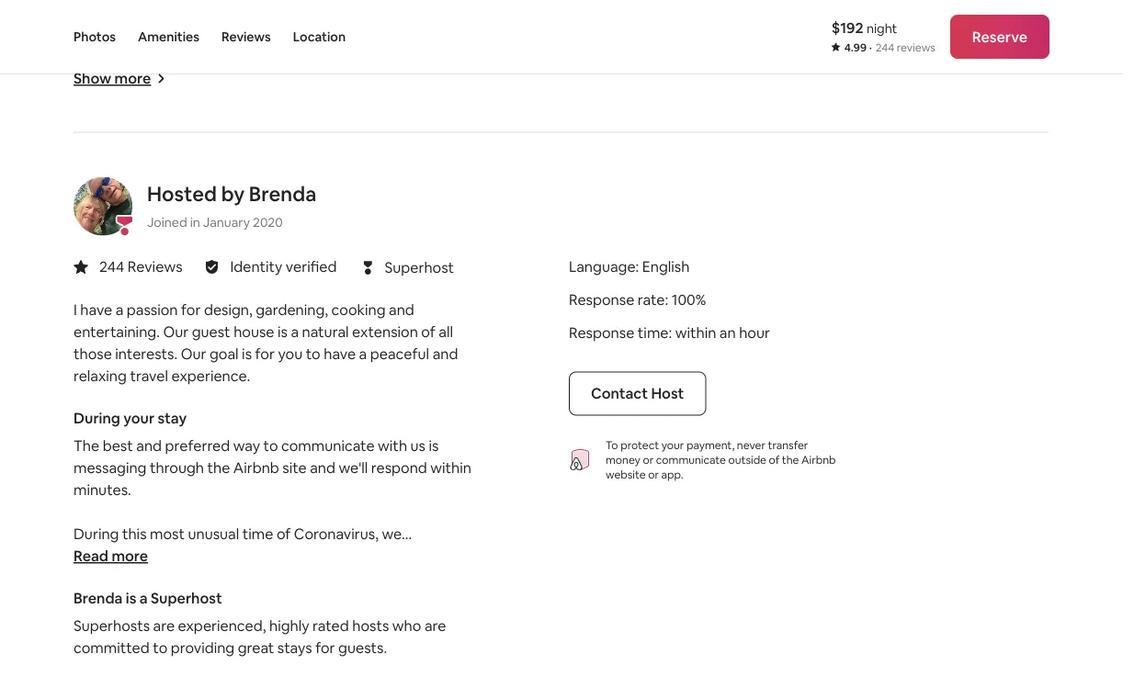 Task type: vqa. For each thing, say whether or not it's contained in the screenshot.


Task type: describe. For each thing, give the bounding box(es) containing it.
1 horizontal spatial major
[[972, 166, 1011, 185]]

: for rate
[[665, 291, 669, 309]]

mgm
[[344, 100, 380, 119]]

0 vertical spatial within
[[675, 324, 716, 343]]

response for response time
[[569, 324, 635, 343]]

is right goal
[[242, 345, 252, 364]]

airbnb inside the best and preferred way to communicate with us is messaging through the airbnb site and we'll respond within minutes.
[[233, 459, 279, 478]]

1 horizontal spatial most
[[150, 525, 185, 544]]

and up "apple's"
[[490, 100, 515, 119]]

cooking
[[331, 301, 386, 320]]

the down "area"
[[655, 78, 677, 97]]

joined
[[147, 214, 187, 230]]

a up the entertaining. on the left of the page
[[116, 301, 124, 320]]

park
[[398, 189, 428, 207]]

ride
[[466, 78, 493, 97]]

(light-
[[997, 12, 1037, 31]]

movie
[[941, 78, 982, 97]]

i have a passion for design, gardening, cooking and entertaining. our guest house is a natural extension of all those interests.  our goal is for you to have a peaceful and relaxing travel experience.
[[74, 301, 458, 386]]

and right site
[[310, 459, 336, 478]]

0 vertical spatial east
[[476, 0, 505, 9]]

0 vertical spatial culver
[[555, 0, 599, 9]]

committed
[[74, 639, 150, 658]]

great
[[238, 639, 274, 658]]

sizable
[[909, 122, 955, 141]]

this
[[122, 525, 147, 544]]

1 vertical spatial home
[[814, 78, 853, 97]]

county
[[659, 211, 709, 229]]

the inside to protect your payment, never transfer money or communicate outside of the airbnb website or app.
[[782, 453, 799, 467]]

angeles down 32
[[601, 211, 656, 229]]

los up because
[[847, 34, 870, 53]]

to protect your payment, never transfer money or communicate outside of the airbnb website or app.
[[606, 438, 836, 482]]

is inside brenda is a superhost superhosts are experienced, highly rated hosts who are committed to providing great stays for guests.
[[126, 589, 136, 608]]

the up architecture.
[[657, 144, 680, 163]]

1 vertical spatial culver
[[254, 56, 297, 75]]

few
[[252, 166, 277, 185]]

to down wine
[[752, 34, 767, 53]]

approx
[[431, 189, 479, 207]]

stays
[[277, 639, 312, 658]]

i
[[74, 301, 77, 320]]

244 reviews
[[99, 257, 182, 276]]

lacma
[[516, 211, 567, 229]]

and up verified
[[325, 233, 350, 251]]

1 vertical spatial santa
[[122, 78, 160, 97]]

the down grocery
[[277, 34, 303, 53]]

of up corner at the top left of the page
[[538, 0, 552, 9]]

of left the coronavirus,
[[277, 525, 291, 544]]

airbnb inside to protect your payment, never transfer money or communicate outside of the airbnb website or app.
[[802, 453, 836, 467]]

32
[[619, 189, 635, 207]]

in up around
[[435, 0, 447, 9]]

0 vertical spatial minutes
[[577, 78, 631, 97]]

of inside i have a passion for design, gardening, cooking and entertaining. our guest house is a natural extension of all those interests.  our goal is for you to have a peaceful and relaxing travel experience.
[[421, 323, 436, 342]]

for down house
[[255, 345, 275, 364]]

we're
[[892, 56, 929, 75]]

downtown
[[770, 34, 844, 53]]

1 vertical spatial miles
[[249, 233, 284, 251]]

of down because
[[857, 78, 871, 97]]

1 horizontal spatial time
[[638, 324, 669, 343]]

2 vertical spatial on
[[634, 78, 651, 97]]

and right 'best'
[[136, 437, 162, 456]]

experience.
[[171, 367, 250, 386]]

in right found
[[642, 144, 654, 163]]

closer
[[932, 56, 973, 75]]

·
[[869, 40, 872, 55]]

0 horizontal spatial monica
[[163, 78, 212, 97]]

old
[[320, 100, 341, 119]]

landmark
[[874, 78, 937, 97]]

outside
[[729, 453, 767, 467]]

2 vertical spatial minute
[[502, 189, 550, 207]]

and up office
[[1009, 100, 1035, 119]]

1 horizontal spatial city
[[602, 0, 629, 9]]

0 horizontal spatial away
[[287, 233, 322, 251]]

is left 7.5
[[214, 233, 224, 251]]

new
[[537, 122, 565, 141]]

location,
[[429, 100, 487, 119]]

universal
[[229, 189, 291, 207]]

or down the protect
[[643, 453, 654, 467]]

1 horizontal spatial we
[[794, 0, 816, 9]]

is up the amenities
[[144, 0, 154, 9]]

art
[[193, 12, 213, 31]]

a
[[368, 166, 378, 185]]

the down corner at the top left of the page
[[523, 34, 546, 53]]

1 vertical spatial minute
[[391, 78, 438, 97]]

shot
[[74, 122, 103, 141]]

of left art)
[[773, 211, 787, 229]]

0 vertical spatial an
[[158, 34, 174, 53]]

of right side
[[461, 56, 475, 75]]

design,
[[204, 301, 253, 320]]

brenda inside hosted by brenda joined in january 2020
[[249, 181, 317, 207]]

8
[[178, 34, 186, 53]]

our up the restaurants,
[[74, 0, 99, 9]]

1 vertical spatial city
[[301, 56, 328, 75]]

1 vertical spatial on
[[345, 56, 362, 75]]

corner
[[507, 12, 552, 31]]

1 horizontal spatial 244
[[876, 40, 895, 55]]

is right city
[[775, 78, 785, 97]]

from
[[966, 0, 999, 9]]

1 vertical spatial 244
[[99, 257, 124, 276]]

1 vertical spatial studios
[[294, 189, 344, 207]]

liquor
[[631, 12, 669, 31]]

2 horizontal spatial with
[[982, 34, 1011, 53]]

the down take
[[365, 56, 388, 75]]

preferred
[[165, 437, 230, 456]]

the left way. at top
[[195, 56, 218, 75]]

angeles down centrally
[[802, 189, 856, 207]]

1 horizontal spatial with
[[710, 12, 740, 31]]

the down studio
[[398, 122, 421, 141]]

0 vertical spatial west
[[426, 34, 461, 53]]

in down boutique at the top right
[[594, 34, 606, 53]]

expo-
[[932, 12, 971, 31]]

1 horizontal spatial you
[[398, 34, 423, 53]]

the inside the best and preferred way to communicate with us is messaging through the airbnb site and we'll respond within minutes.
[[207, 459, 230, 478]]

0 horizontal spatial most
[[74, 144, 108, 163]]

is down studio
[[385, 122, 395, 141]]

are right who
[[425, 617, 446, 636]]

house
[[234, 323, 274, 342]]

los down beach
[[557, 56, 581, 75]]

relaxing
[[74, 367, 127, 386]]

tract,
[[738, 144, 777, 163]]

0 vertical spatial car
[[442, 78, 463, 97]]

to down offices
[[975, 144, 989, 163]]

1 vertical spatial car
[[492, 233, 513, 251]]

travel
[[130, 367, 168, 386]]

headquarters
[[647, 122, 739, 141]]

1 vertical spatial west
[[391, 56, 427, 75]]

a down the gardening,
[[291, 323, 299, 342]]

a down extension
[[359, 345, 367, 364]]

must
[[382, 166, 416, 185]]

app.
[[661, 468, 683, 482]]

0 horizontal spatial minutes
[[414, 233, 469, 251]]

tree
[[324, 0, 352, 9]]

the down hosted
[[145, 211, 171, 229]]

0 vertical spatial superhost
[[385, 258, 454, 277]]

during your stay
[[74, 409, 187, 428]]

museums:
[[74, 211, 142, 229]]

0 horizontal spatial many
[[74, 56, 111, 75]]

los right -
[[961, 211, 984, 229]]

to right art)
[[820, 211, 835, 229]]

angeles down class
[[988, 211, 1042, 229]]

and down 30
[[487, 211, 513, 229]]

2 horizontal spatial you
[[458, 166, 483, 185]]

to right visits
[[955, 166, 969, 185]]

of up office
[[1007, 122, 1021, 141]]

1 vertical spatial we
[[728, 166, 751, 185]]

is left cooler
[[772, 56, 782, 75]]

brenda is a superhost superhosts are experienced, highly rated hosts who are committed to providing great stays for guests.
[[74, 589, 446, 658]]

january
[[203, 214, 250, 230]]

1 horizontal spatial santa
[[609, 34, 647, 53]]

the inside the best and preferred way to communicate with us is messaging through the airbnb site and we'll respond within minutes.
[[74, 437, 99, 456]]

entertainment
[[74, 189, 172, 207]]

studios.
[[141, 100, 193, 119]]

our down pictures,
[[256, 122, 282, 141]]

show more button
[[74, 69, 166, 88]]

restaurants,
[[74, 12, 154, 31]]

stay
[[158, 409, 187, 428]]

and down street
[[401, 12, 427, 31]]

$192 night
[[832, 18, 897, 37]]

location button
[[293, 0, 346, 74]]

1 vertical spatial time
[[242, 525, 273, 544]]

or down 'store'
[[702, 34, 717, 53]]

reviews button
[[222, 0, 271, 74]]

be
[[578, 144, 596, 163]]

of down location,
[[466, 122, 480, 141]]

the down sony at the left top of the page
[[187, 122, 210, 141]]

for up 'guest' on the left of the page
[[181, 301, 201, 320]]

programs
[[792, 100, 857, 119]]

are up mgm
[[338, 78, 359, 97]]

and up extension
[[389, 301, 414, 320]]

the right so
[[693, 56, 716, 75]]

the down programs
[[807, 122, 830, 141]]

shopping
[[335, 12, 398, 31]]

0 vertical spatial on
[[212, 0, 230, 9]]

0 horizontal spatial located
[[158, 0, 209, 9]]

walk.
[[240, 34, 274, 53]]

store
[[672, 12, 707, 31]]

short
[[855, 0, 891, 9]]

1 horizontal spatial away
[[928, 0, 963, 9]]

the down beach
[[294, 100, 317, 119]]

museum
[[712, 211, 769, 229]]

0 vertical spatial minute
[[189, 34, 237, 53]]

developed
[[934, 100, 1006, 119]]

end
[[508, 0, 534, 9]]

line
[[971, 12, 994, 31]]

(dtla)
[[931, 34, 978, 53]]

and down all
[[433, 345, 458, 364]]

within inside the best and preferred way to communicate with us is messaging through the airbnb site and we'll respond within minutes.
[[430, 459, 472, 478]]

see
[[419, 166, 443, 185]]

never
[[737, 438, 766, 452]]

are down tract,
[[754, 166, 776, 185]]

0 vertical spatial monica
[[650, 34, 699, 53]]

the down the reserve
[[994, 56, 1017, 75]]

appreciate
[[486, 166, 559, 185]]

communicate inside to protect your payment, never transfer money or communicate outside of the airbnb website or app.
[[656, 453, 726, 467]]

lined
[[356, 0, 388, 9]]

way
[[233, 437, 260, 456]]

and down interesting
[[590, 189, 615, 207]]

15
[[374, 78, 388, 97]]

1 horizontal spatial miles
[[638, 189, 673, 207]]

0 vertical spatial about
[[114, 34, 155, 53]]

quiet
[[286, 0, 321, 9]]

of right (museum
[[333, 211, 347, 229]]

city
[[747, 78, 772, 97]]

are up providing
[[153, 617, 175, 636]]

a left few
[[241, 166, 249, 185]]

is down train
[[331, 56, 342, 75]]

1 horizontal spatial have
[[324, 345, 356, 364]]

other
[[102, 166, 139, 185]]

is right rail)
[[101, 34, 111, 53]]

you inside i have a passion for design, gardening, cooking and entertaining. our guest house is a natural extension of all those interests.  our goal is for you to have a peaceful and relaxing travel experience.
[[278, 345, 303, 364]]

angeles up we're
[[873, 34, 928, 53]]

cooler
[[786, 56, 828, 75]]

and left other
[[74, 166, 99, 185]]

1 vertical spatial reviews
[[128, 257, 182, 276]]

of up blocks
[[310, 144, 325, 163]]

is down the gardening,
[[278, 323, 288, 342]]

is inside the best and preferred way to communicate with us is messaging through the airbnb site and we'll respond within minutes.
[[429, 437, 439, 456]]



Task type: locate. For each thing, give the bounding box(es) containing it.
reserve button
[[950, 15, 1050, 59]]

website
[[606, 468, 646, 482]]

1 vertical spatial away
[[287, 233, 322, 251]]

to
[[752, 34, 767, 53], [976, 56, 990, 75], [975, 144, 989, 163], [955, 166, 969, 185], [677, 189, 691, 207], [820, 211, 835, 229], [306, 345, 321, 364], [263, 437, 278, 456], [153, 639, 168, 658]]

moca
[[220, 211, 265, 229]]

for left visits
[[895, 166, 914, 185]]

miles
[[638, 189, 673, 207], [249, 233, 284, 251]]

by inside our home is located on a lovely quiet tree lined street in the east end of culver city called the arts district.  we are a short walk away from restaurants, bars, art galleries, grocery shopping and around the corner a  boutique liquor store with wine and beer tastings. the expo-line (light- rail) is about an 8 minute walk. the train will take you west towards the beach in santa monica or east to downtown los angeles (dtla) with many stops along the way.  culver city is on the west side of the greater los angeles area so the climate is cooler because we're closer to the ocean.  santa monica and venice beach are a 15 minute car ride or about 25 minutes on the train. our city is the home of landmark movie and television studios. sony pictures, the old mgm studio location, and culver studios is where many movies tv programs have been developed and shot throughout the years.  our neighborhood is the home of apple's new production headquarters as well as the location of sizable offices of most major tech companies.  some of the most innovative architecture can be found in the hayden tract, an industrial zone converted to office and other business uses, a few blocks away.  a must see if you appreciate interesting architecture.  we are centrally located for visits to major entertainment venues: universal studios theme park approx 30 minute drive and 32 miles to disneyland. los angeles has many world class museums: the getty, moca (museum of contemporary art), and lacma (los angeles county museum of art) to name a few.  lax - los angeles international airport is 7.5 miles away and about 17 minutes by car without traffic.
[[472, 233, 489, 251]]

apple's
[[484, 122, 533, 141]]

1 vertical spatial more
[[112, 547, 148, 566]]

your inside to protect your payment, never transfer money or communicate outside of the airbnb website or app.
[[662, 438, 684, 452]]

city up boutique at the top right
[[602, 0, 629, 9]]

read more
[[74, 547, 148, 566]]

theme
[[348, 189, 395, 207]]

about up stops at left top
[[114, 34, 155, 53]]

0 vertical spatial we
[[794, 0, 816, 9]]

the best and preferred way to communicate with us is messaging through the airbnb site and we'll respond within minutes.
[[74, 437, 472, 500]]

culver up boutique at the top right
[[555, 0, 599, 9]]

a left few.
[[879, 211, 887, 229]]

train.
[[681, 78, 715, 97]]

0 vertical spatial city
[[602, 0, 629, 9]]

guest
[[192, 323, 230, 342]]

1 horizontal spatial monica
[[650, 34, 699, 53]]

2 vertical spatial an
[[720, 324, 736, 343]]

an down well
[[781, 144, 797, 163]]

well
[[760, 122, 786, 141]]

extension
[[352, 323, 418, 342]]

our up experience.
[[181, 345, 206, 364]]

major up other
[[112, 144, 150, 163]]

about down 'greater'
[[513, 78, 554, 97]]

read more button
[[74, 546, 148, 568]]

2 vertical spatial with
[[378, 437, 407, 456]]

0 vertical spatial :
[[636, 257, 639, 276]]

to inside the best and preferred way to communicate with us is messaging through the airbnb site and we'll respond within minutes.
[[263, 437, 278, 456]]

amenities button
[[138, 0, 199, 74]]

1 vertical spatial superhost
[[151, 589, 222, 608]]

rail)
[[74, 34, 98, 53]]

away up expo-
[[928, 0, 963, 9]]

within
[[675, 324, 716, 343], [430, 459, 472, 478]]

identity
[[230, 257, 283, 276]]

contact host link
[[569, 372, 706, 416]]

a up galleries,
[[233, 0, 241, 9]]

office
[[993, 144, 1031, 163]]

beach
[[549, 34, 591, 53]]

hayden
[[683, 144, 735, 163]]

0 vertical spatial brenda
[[249, 181, 317, 207]]

amenities
[[138, 28, 199, 45]]

0 horizontal spatial studios
[[294, 189, 344, 207]]

brenda inside brenda is a superhost superhosts are experienced, highly rated hosts who are committed to providing great stays for guests.
[[74, 589, 123, 608]]

1 horizontal spatial on
[[345, 56, 362, 75]]

2 horizontal spatial minute
[[502, 189, 550, 207]]

angeles left "area"
[[584, 56, 639, 75]]

culver up 'venice'
[[254, 56, 297, 75]]

to left providing
[[153, 639, 168, 658]]

0 horizontal spatial city
[[301, 56, 328, 75]]

more inside read more button
[[112, 547, 148, 566]]

studios down blocks
[[294, 189, 344, 207]]

lax
[[922, 211, 949, 229]]

2 horizontal spatial many
[[886, 189, 923, 207]]

throughout
[[107, 122, 184, 141]]

photos button
[[74, 0, 116, 74]]

of inside to protect your payment, never transfer money or communicate outside of the airbnb website or app.
[[769, 453, 780, 467]]

of down been
[[891, 122, 905, 141]]

0 horizontal spatial as
[[742, 122, 757, 141]]

our
[[74, 0, 99, 9], [718, 78, 744, 97], [256, 122, 282, 141], [163, 323, 189, 342], [181, 345, 206, 364]]

minutes right 25
[[577, 78, 631, 97]]

2 vertical spatial culver
[[519, 100, 562, 119]]

the down transfer
[[782, 453, 799, 467]]

guests.
[[338, 639, 387, 658]]

0 horizontal spatial airbnb
[[233, 459, 279, 478]]

peaceful
[[370, 345, 429, 364]]

on up art
[[212, 0, 230, 9]]

because
[[832, 56, 889, 75]]

244 down international
[[99, 257, 124, 276]]

as right well
[[790, 122, 804, 141]]

contact
[[591, 384, 648, 403]]

2 horizontal spatial have
[[861, 100, 893, 119]]

lovely
[[244, 0, 283, 9]]

have up location on the right top of page
[[861, 100, 893, 119]]

communicate up app.
[[656, 453, 726, 467]]

or left app.
[[648, 468, 659, 482]]

superhost inside brenda is a superhost superhosts are experienced, highly rated hosts who are committed to providing great stays for guests.
[[151, 589, 222, 608]]

1 vertical spatial you
[[458, 166, 483, 185]]

monica
[[650, 34, 699, 53], [163, 78, 212, 97]]

1 horizontal spatial east
[[720, 34, 749, 53]]

0 horizontal spatial miles
[[249, 233, 284, 251]]

east left end
[[476, 0, 505, 9]]

brenda is a superhost. learn more about brenda. image
[[74, 177, 132, 236], [74, 177, 132, 236]]

1 vertical spatial response
[[569, 324, 635, 343]]

to inside i have a passion for design, gardening, cooking and entertaining. our guest house is a natural extension of all those interests.  our goal is for you to have a peaceful and relaxing travel experience.
[[306, 345, 321, 364]]

the down preferred in the left of the page
[[207, 459, 230, 478]]

on down will
[[345, 56, 362, 75]]

miles down 2020
[[249, 233, 284, 251]]

reviews up way. at top
[[222, 28, 271, 45]]

by inside hosted by brenda joined in january 2020
[[221, 181, 245, 207]]

a
[[233, 0, 241, 9], [844, 0, 852, 9], [555, 12, 563, 31], [362, 78, 370, 97], [241, 166, 249, 185], [879, 211, 887, 229], [116, 301, 124, 320], [291, 323, 299, 342], [359, 345, 367, 364], [139, 589, 148, 608]]

to inside brenda is a superhost superhosts are experienced, highly rated hosts who are committed to providing great stays for guests.
[[153, 639, 168, 658]]

2 horizontal spatial about
[[513, 78, 554, 97]]

protect
[[621, 438, 659, 452]]

during for during your stay
[[74, 409, 120, 428]]

the up 'towards'
[[481, 12, 504, 31]]

0 horizontal spatial with
[[378, 437, 407, 456]]

a up $192
[[844, 0, 852, 9]]

along
[[154, 56, 192, 75]]

0 vertical spatial home
[[102, 0, 141, 9]]

1 horizontal spatial within
[[675, 324, 716, 343]]

to right closer
[[976, 56, 990, 75]]

to down natural at the left of the page
[[306, 345, 321, 364]]

0 horizontal spatial have
[[80, 301, 112, 320]]

coronavirus,
[[294, 525, 379, 544]]

take
[[365, 34, 395, 53]]

reviews
[[222, 28, 271, 45], [128, 257, 182, 276]]

is up 'production'
[[619, 100, 629, 119]]

1 vertical spatial within
[[430, 459, 472, 478]]

away.
[[328, 166, 365, 185]]

or right ride
[[496, 78, 510, 97]]

2 horizontal spatial most
[[354, 144, 389, 163]]

0 horizontal spatial your
[[123, 409, 155, 428]]

our up movies
[[718, 78, 744, 97]]

1 horizontal spatial many
[[678, 100, 715, 119]]

0 vertical spatial studios
[[565, 100, 616, 119]]

reserve
[[972, 27, 1028, 46]]

are up beer
[[819, 0, 841, 9]]

0 horizontal spatial about
[[114, 34, 155, 53]]

boutique
[[566, 12, 627, 31]]

2 vertical spatial have
[[324, 345, 356, 364]]

contemporary
[[351, 211, 450, 229]]

0 vertical spatial miles
[[638, 189, 673, 207]]

0 horizontal spatial car
[[442, 78, 463, 97]]

1 as from the left
[[742, 122, 757, 141]]

: left '100%'
[[665, 291, 669, 309]]

1 horizontal spatial your
[[662, 438, 684, 452]]

1 horizontal spatial superhost
[[385, 258, 454, 277]]

: for time
[[669, 324, 672, 343]]

most down 'shot'
[[74, 144, 108, 163]]

have inside our home is located on a lovely quiet tree lined street in the east end of culver city called the arts district.  we are a short walk away from restaurants, bars, art galleries, grocery shopping and around the corner a  boutique liquor store with wine and beer tastings. the expo-line (light- rail) is about an 8 minute walk. the train will take you west towards the beach in santa monica or east to downtown los angeles (dtla) with many stops along the way.  culver city is on the west side of the greater los angeles area so the climate is cooler because we're closer to the ocean.  santa monica and venice beach are a 15 minute car ride or about 25 minutes on the train. our city is the home of landmark movie and television studios. sony pictures, the old mgm studio location, and culver studios is where many movies tv programs have been developed and shot throughout the years.  our neighborhood is the home of apple's new production headquarters as well as the location of sizable offices of most major tech companies.  some of the most innovative architecture can be found in the hayden tract, an industrial zone converted to office and other business uses, a few blocks away.  a must see if you appreciate interesting architecture.  we are centrally located for visits to major entertainment venues: universal studios theme park approx 30 minute drive and 32 miles to disneyland. los angeles has many world class museums: the getty, moca (museum of contemporary art), and lacma (los angeles county museum of art) to name a few.  lax - los angeles international airport is 7.5 miles away and about 17 minutes by car without traffic.
[[861, 100, 893, 119]]

with
[[710, 12, 740, 31], [982, 34, 1011, 53], [378, 437, 407, 456]]

2 vertical spatial home
[[424, 122, 463, 141]]

the up around
[[450, 0, 473, 9]]

2 during from the top
[[74, 525, 119, 544]]

response for response rate
[[569, 291, 635, 309]]

1 horizontal spatial an
[[720, 324, 736, 343]]

2 horizontal spatial home
[[814, 78, 853, 97]]

home down location,
[[424, 122, 463, 141]]

more for read more
[[112, 547, 148, 566]]

0 horizontal spatial major
[[112, 144, 150, 163]]

2 as from the left
[[790, 122, 804, 141]]

to up county
[[677, 189, 691, 207]]

gardening,
[[256, 301, 328, 320]]

los up art)
[[775, 189, 798, 207]]

the left 'best'
[[74, 437, 99, 456]]

the down neighborhood
[[328, 144, 351, 163]]

1 horizontal spatial by
[[472, 233, 489, 251]]

a up beach
[[555, 12, 563, 31]]

all
[[439, 323, 453, 342]]

a left 15
[[362, 78, 370, 97]]

the up 'store'
[[676, 0, 702, 9]]

1 vertical spatial many
[[678, 100, 715, 119]]

offices
[[958, 122, 1003, 141]]

away
[[928, 0, 963, 9], [287, 233, 322, 251]]

during for during this most unusual time of coronavirus, we…
[[74, 525, 119, 544]]

some
[[268, 144, 307, 163]]

1 horizontal spatial reviews
[[222, 28, 271, 45]]

many
[[74, 56, 111, 75], [678, 100, 715, 119], [886, 189, 923, 207]]

reviews down airport
[[128, 257, 182, 276]]

0 horizontal spatial you
[[278, 345, 303, 364]]

1 vertical spatial have
[[80, 301, 112, 320]]

0 horizontal spatial santa
[[122, 78, 160, 97]]

can
[[551, 144, 575, 163]]

0 horizontal spatial superhost
[[151, 589, 222, 608]]

tv
[[769, 100, 789, 119]]

car up location,
[[442, 78, 463, 97]]

0 vertical spatial major
[[112, 144, 150, 163]]

airbnb down transfer
[[802, 453, 836, 467]]

0 vertical spatial response
[[569, 291, 635, 309]]

within down '100%'
[[675, 324, 716, 343]]

disneyland.
[[695, 189, 772, 207]]

west left side
[[391, 56, 427, 75]]

2 vertical spatial about
[[354, 233, 394, 251]]

contact host
[[591, 384, 684, 403]]

away down (museum
[[287, 233, 322, 251]]

244 right ·
[[876, 40, 895, 55]]

response down language in the right top of the page
[[569, 291, 635, 309]]

and up downtown on the right top of the page
[[778, 12, 804, 31]]

2 response from the top
[[569, 324, 635, 343]]

you right if at the top left of the page
[[458, 166, 483, 185]]

visits
[[918, 166, 951, 185]]

1 horizontal spatial home
[[424, 122, 463, 141]]

tastings.
[[842, 12, 899, 31]]

an left 8
[[158, 34, 174, 53]]

time right unusual
[[242, 525, 273, 544]]

those
[[74, 345, 112, 364]]

1 vertical spatial located
[[840, 166, 891, 185]]

brenda up superhosts
[[74, 589, 123, 608]]

rate
[[638, 291, 665, 309]]

1 during from the top
[[74, 409, 120, 428]]

district.
[[737, 0, 790, 9]]

0 vertical spatial located
[[158, 0, 209, 9]]

venice
[[244, 78, 289, 97]]

by up moca
[[221, 181, 245, 207]]

the down 'towards'
[[478, 56, 501, 75]]

name
[[838, 211, 876, 229]]

1 horizontal spatial about
[[354, 233, 394, 251]]

our down passion
[[163, 323, 189, 342]]

drive
[[553, 189, 587, 207]]

location
[[293, 28, 346, 45]]

the down cooler
[[788, 78, 811, 97]]

located up has
[[840, 166, 891, 185]]

tech
[[154, 144, 185, 163]]

and down way. at top
[[215, 78, 241, 97]]

1 horizontal spatial minutes
[[577, 78, 631, 97]]

0 horizontal spatial communicate
[[281, 437, 375, 456]]

the down walk
[[902, 12, 928, 31]]

1 vertical spatial brenda
[[74, 589, 123, 608]]

0 vertical spatial more
[[115, 69, 151, 88]]

architecture
[[464, 144, 548, 163]]

your
[[123, 409, 155, 428], [662, 438, 684, 452]]

0 horizontal spatial east
[[476, 0, 505, 9]]

location
[[834, 122, 888, 141]]

home up programs
[[814, 78, 853, 97]]

a inside brenda is a superhost superhosts are experienced, highly rated hosts who are committed to providing great stays for guests.
[[139, 589, 148, 608]]

east up "climate"
[[720, 34, 749, 53]]

0 vertical spatial reviews
[[222, 28, 271, 45]]

communicate inside the best and preferred way to communicate with us is messaging through the airbnb site and we'll respond within minutes.
[[281, 437, 375, 456]]

in inside hosted by brenda joined in january 2020
[[190, 214, 200, 230]]

1 vertical spatial an
[[781, 144, 797, 163]]

and up 'developed'
[[985, 78, 1011, 97]]

with inside the best and preferred way to communicate with us is messaging through the airbnb site and we'll respond within minutes.
[[378, 437, 407, 456]]

santa
[[609, 34, 647, 53], [122, 78, 160, 97]]

studio
[[383, 100, 426, 119]]

reviews
[[897, 40, 936, 55]]

0 vertical spatial you
[[398, 34, 423, 53]]

0 horizontal spatial we
[[728, 166, 751, 185]]

los
[[847, 34, 870, 53], [557, 56, 581, 75], [775, 189, 798, 207], [961, 211, 984, 229]]

0 horizontal spatial minute
[[189, 34, 237, 53]]

response rate : 100%
[[569, 291, 706, 309]]

is
[[144, 0, 154, 9], [101, 34, 111, 53], [331, 56, 342, 75], [772, 56, 782, 75], [775, 78, 785, 97], [619, 100, 629, 119], [385, 122, 395, 141], [214, 233, 224, 251], [278, 323, 288, 342], [242, 345, 252, 364], [429, 437, 439, 456], [126, 589, 136, 608]]

0 horizontal spatial home
[[102, 0, 141, 9]]

for inside our home is located on a lovely quiet tree lined street in the east end of culver city called the arts district.  we are a short walk away from restaurants, bars, art galleries, grocery shopping and around the corner a  boutique liquor store with wine and beer tastings. the expo-line (light- rail) is about an 8 minute walk. the train will take you west towards the beach in santa monica or east to downtown los angeles (dtla) with many stops along the way.  culver city is on the west side of the greater los angeles area so the climate is cooler because we're closer to the ocean.  santa monica and venice beach are a 15 minute car ride or about 25 minutes on the train. our city is the home of landmark movie and television studios. sony pictures, the old mgm studio location, and culver studios is where many movies tv programs have been developed and shot throughout the years.  our neighborhood is the home of apple's new production headquarters as well as the location of sizable offices of most major tech companies.  some of the most innovative architecture can be found in the hayden tract, an industrial zone converted to office and other business uses, a few blocks away.  a must see if you appreciate interesting architecture.  we are centrally located for visits to major entertainment venues: universal studios theme park approx 30 minute drive and 32 miles to disneyland. los angeles has many world class museums: the getty, moca (museum of contemporary art), and lacma (los angeles county museum of art) to name a few.  lax - los angeles international airport is 7.5 miles away and about 17 minutes by car without traffic.
[[895, 166, 914, 185]]

7.5
[[228, 233, 245, 251]]

2 vertical spatial many
[[886, 189, 923, 207]]

to right way
[[263, 437, 278, 456]]

for down rated
[[315, 639, 335, 658]]

hour
[[739, 324, 770, 343]]

superhost
[[385, 258, 454, 277], [151, 589, 222, 608]]

santa down stops at left top
[[122, 78, 160, 97]]

1 horizontal spatial communicate
[[656, 453, 726, 467]]

1 horizontal spatial car
[[492, 233, 513, 251]]

read
[[74, 547, 108, 566]]

during this most unusual time of coronavirus, we…
[[74, 525, 412, 544]]

interests.
[[115, 345, 178, 364]]

more for show more
[[115, 69, 151, 88]]

art),
[[454, 211, 484, 229]]

0 horizontal spatial time
[[242, 525, 273, 544]]

wine
[[743, 12, 775, 31]]

1 response from the top
[[569, 291, 635, 309]]

architecture.
[[639, 166, 725, 185]]

100%
[[672, 291, 706, 309]]

west up side
[[426, 34, 461, 53]]

brenda
[[249, 181, 317, 207], [74, 589, 123, 608]]

industrial
[[800, 144, 862, 163]]

is up superhosts
[[126, 589, 136, 608]]

1 horizontal spatial studios
[[565, 100, 616, 119]]

minutes.
[[74, 481, 131, 500]]

2 vertical spatial :
[[669, 324, 672, 343]]

response time : within an hour
[[569, 324, 770, 343]]

for inside brenda is a superhost superhosts are experienced, highly rated hosts who are committed to providing great stays for guests.
[[315, 639, 335, 658]]

studios up 'production'
[[565, 100, 616, 119]]

4.99 · 244 reviews
[[845, 40, 936, 55]]

during up 'read'
[[74, 525, 119, 544]]

superhost up experienced,
[[151, 589, 222, 608]]

1 vertical spatial by
[[472, 233, 489, 251]]

minutes
[[577, 78, 631, 97], [414, 233, 469, 251]]

movies
[[718, 100, 766, 119]]

more right "show"
[[115, 69, 151, 88]]



